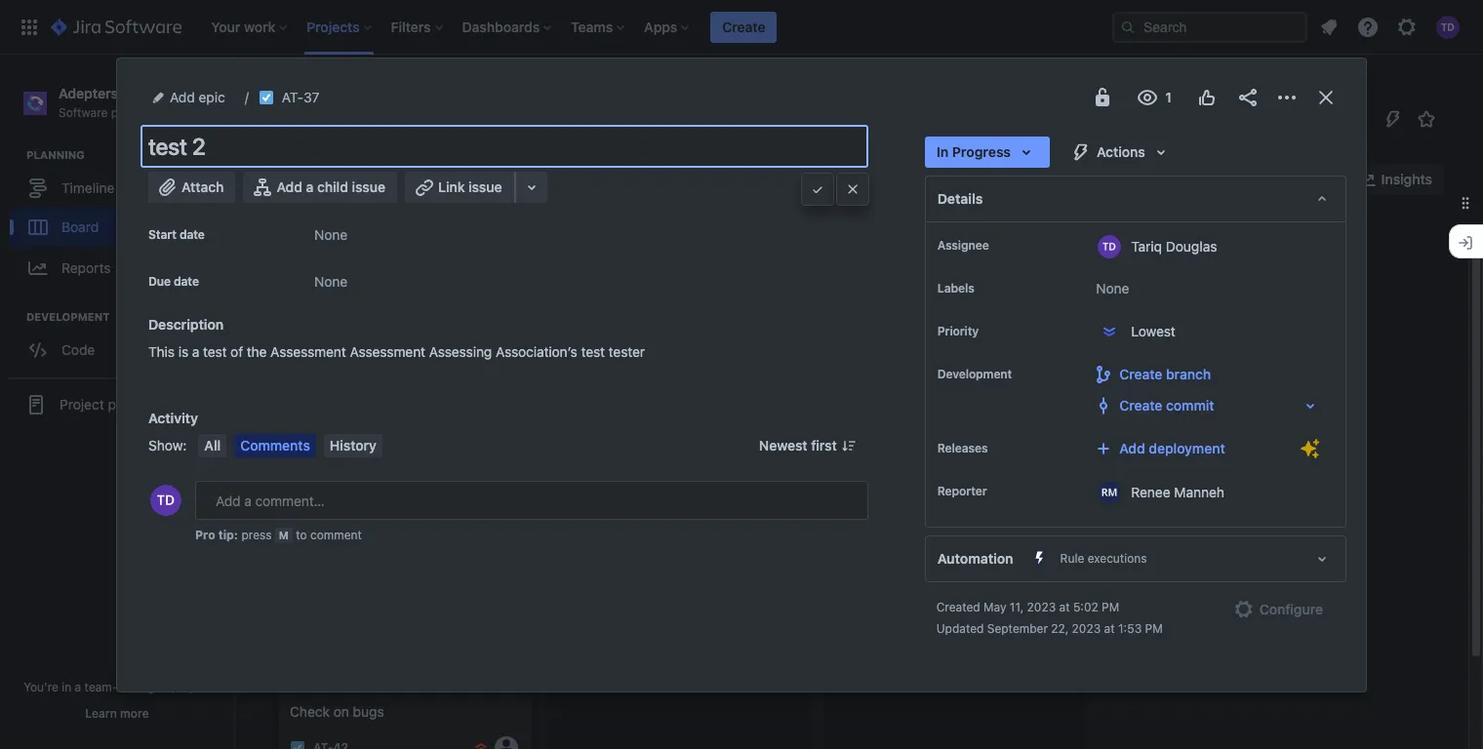 Task type: locate. For each thing, give the bounding box(es) containing it.
development
[[937, 367, 1012, 381]]

done
[[949, 635, 983, 652]]

test 2 text field
[[140, 125, 868, 168]]

assessment
[[270, 343, 346, 360], [350, 343, 425, 360]]

create for create
[[722, 18, 765, 35]]

none for description
[[314, 273, 348, 290]]

0 horizontal spatial 2023
[[1027, 600, 1056, 615]]

pm
[[1102, 600, 1119, 615], [1145, 621, 1163, 636]]

create for create issue
[[309, 438, 352, 455]]

labels
[[937, 281, 974, 296]]

may
[[984, 600, 1006, 615]]

at
[[1059, 600, 1070, 615], [1104, 621, 1115, 636]]

check on bugs
[[290, 703, 384, 720]]

tariq douglas button
[[267, 277, 1093, 316]]

0 horizontal spatial assessment
[[270, 343, 346, 360]]

project
[[60, 396, 104, 412]]

to do
[[288, 246, 325, 261]]

assignee
[[937, 238, 989, 253]]

a right the 'is'
[[192, 343, 199, 360]]

child
[[317, 179, 348, 195]]

adepters inside "adepters software project"
[[59, 85, 118, 101]]

1 vertical spatial add
[[277, 179, 302, 195]]

development group
[[10, 309, 233, 376]]

0 horizontal spatial pm
[[1102, 600, 1119, 615]]

epic
[[199, 89, 225, 105]]

1 horizontal spatial adepters
[[273, 103, 366, 131]]

create issue
[[309, 438, 390, 455]]

description
[[148, 316, 224, 333]]

1 vertical spatial a
[[192, 343, 199, 360]]

2 vertical spatial a
[[75, 680, 81, 695]]

date right due
[[174, 274, 199, 289]]

0 horizontal spatial a
[[75, 680, 81, 695]]

add a child issue
[[277, 179, 385, 195]]

2
[[593, 337, 601, 353]]

1:53
[[1118, 621, 1142, 636]]

comments
[[240, 437, 310, 454]]

team-
[[85, 680, 118, 695]]

pro
[[195, 528, 215, 542]]

task image
[[258, 90, 274, 105]]

menu bar
[[195, 434, 386, 458]]

automation element
[[925, 536, 1346, 582]]

m
[[279, 529, 289, 541]]

1 horizontal spatial add
[[277, 179, 302, 195]]

at-
[[282, 89, 304, 105]]

insights image
[[1354, 168, 1377, 191]]

2 horizontal spatial a
[[306, 179, 314, 195]]

test left 5
[[290, 337, 314, 353]]

0 vertical spatial at
[[1059, 600, 1070, 615]]

1 horizontal spatial create
[[722, 18, 765, 35]]

lowest
[[1131, 323, 1176, 340]]

due
[[148, 274, 171, 289]]

0 horizontal spatial project
[[111, 105, 150, 120]]

dialog
[[117, 59, 1366, 692]]

1 horizontal spatial 2023
[[1072, 621, 1101, 636]]

1 horizontal spatial project
[[172, 680, 211, 695]]

Search field
[[1112, 11, 1307, 42]]

newest first button
[[747, 434, 868, 458]]

issue up comment on the left bottom of page
[[356, 438, 390, 455]]

is
[[178, 343, 188, 360]]

add left 'child' on the top left
[[277, 179, 302, 195]]

board link
[[10, 208, 224, 247]]

a for project
[[75, 680, 81, 695]]

adepters for adepters
[[273, 103, 366, 131]]

0 horizontal spatial adepters
[[59, 85, 118, 101]]

search image
[[1120, 19, 1136, 35]]

unassigned image
[[495, 736, 518, 749]]

newest
[[759, 437, 807, 454]]

adepters
[[59, 85, 118, 101], [273, 103, 366, 131]]

planning group
[[10, 148, 233, 296]]

releases
[[937, 441, 988, 456]]

code
[[61, 341, 95, 358]]

create
[[722, 18, 765, 35], [309, 438, 352, 455]]

0 vertical spatial adepters
[[59, 85, 118, 101]]

0 vertical spatial add
[[170, 89, 195, 105]]

assessment down douglas
[[350, 343, 425, 360]]

test left of
[[203, 343, 227, 360]]

none
[[314, 226, 348, 243], [314, 273, 348, 290], [1096, 280, 1129, 297]]

start date
[[148, 227, 205, 242]]

issue
[[352, 179, 385, 195], [468, 179, 502, 195], [356, 438, 390, 455]]

2023 right 11,
[[1027, 600, 1056, 615]]

at left 1:53
[[1104, 621, 1115, 636]]

date for start date
[[179, 227, 205, 242]]

project inside "adepters software project"
[[111, 105, 150, 120]]

at-37 link
[[282, 86, 320, 109]]

bugs
[[353, 703, 384, 720]]

created may 11, 2023 at 5:02 pm updated september 22, 2023 at 1:53 pm
[[936, 600, 1163, 636]]

association's
[[496, 343, 577, 360]]

0 vertical spatial project
[[111, 105, 150, 120]]

0 vertical spatial a
[[306, 179, 314, 195]]

create button
[[711, 11, 777, 42]]

menu bar containing all
[[195, 434, 386, 458]]

jira software image
[[51, 15, 182, 39], [51, 15, 182, 39]]

none down details element
[[1096, 280, 1129, 297]]

link web pages and more image
[[520, 176, 543, 199]]

issue for create issue
[[356, 438, 390, 455]]

check
[[290, 703, 330, 720]]

create inside button
[[309, 438, 352, 455]]

2023 down 5:02
[[1072, 621, 1101, 636]]

issue right 'child' on the top left
[[352, 179, 385, 195]]

this is a test of the assessment assessment assessing association's test tester
[[148, 343, 645, 360]]

1 horizontal spatial assessment
[[350, 343, 425, 360]]

board
[[61, 218, 99, 235]]

add inside button
[[277, 179, 302, 195]]

a
[[306, 179, 314, 195], [192, 343, 199, 360], [75, 680, 81, 695]]

project right software
[[111, 105, 150, 120]]

0 vertical spatial pm
[[1102, 600, 1119, 615]]

timeline link
[[10, 169, 224, 208]]

0 horizontal spatial create
[[309, 438, 352, 455]]

comments button
[[234, 434, 316, 458]]

history button
[[324, 434, 382, 458]]

none for priority
[[1096, 280, 1129, 297]]

confirm summary image
[[810, 181, 825, 197]]

1 horizontal spatial pm
[[1145, 621, 1163, 636]]

add left epic
[[170, 89, 195, 105]]

create issue button
[[278, 429, 532, 464]]

you're in a team-managed project
[[24, 680, 211, 695]]

Search this board text field
[[275, 162, 365, 197]]

date right start
[[179, 227, 205, 242]]

adepters for adepters software project
[[59, 85, 118, 101]]

none down do at the left top of page
[[314, 273, 348, 290]]

press
[[241, 528, 272, 542]]

tester
[[608, 343, 645, 360]]

0 vertical spatial 2023
[[1027, 600, 1056, 615]]

pm right 5:02
[[1102, 600, 1119, 615]]

a right in
[[75, 680, 81, 695]]

by
[[1201, 173, 1215, 186]]

2023
[[1027, 600, 1056, 615], [1072, 621, 1101, 636]]

project
[[111, 105, 150, 120], [172, 680, 211, 695]]

1 horizontal spatial a
[[192, 343, 199, 360]]

issue right link
[[468, 179, 502, 195]]

see all done issues link
[[872, 632, 1039, 656]]

0 horizontal spatial add
[[170, 89, 195, 105]]

1 vertical spatial adepters
[[273, 103, 366, 131]]

attach
[[181, 179, 224, 195]]

assessment right the
[[270, 343, 346, 360]]

pm right 1:53
[[1145, 621, 1163, 636]]

0 vertical spatial date
[[179, 227, 205, 242]]

test left the tester in the top left of the page
[[581, 343, 605, 360]]

1 vertical spatial at
[[1104, 621, 1115, 636]]

updated
[[936, 621, 984, 636]]

project right managed
[[172, 680, 211, 695]]

pro tip: press m to comment
[[195, 528, 362, 542]]

at left 5:02
[[1059, 600, 1070, 615]]

0 vertical spatial create
[[722, 18, 765, 35]]

a left 'child' on the top left
[[306, 179, 314, 195]]

a inside button
[[306, 179, 314, 195]]

create inside button
[[722, 18, 765, 35]]

1 vertical spatial date
[[174, 274, 199, 289]]

add inside dropdown button
[[170, 89, 195, 105]]

1 vertical spatial create
[[309, 438, 352, 455]]

dialog containing add epic
[[117, 59, 1366, 692]]



Task type: vqa. For each thing, say whether or not it's contained in the screenshot.
the calendar
no



Task type: describe. For each thing, give the bounding box(es) containing it.
primary element
[[12, 0, 1112, 54]]

no restrictions image
[[1091, 86, 1114, 109]]

link issue
[[438, 179, 502, 195]]

details
[[937, 190, 983, 207]]

37
[[303, 89, 320, 105]]

test left 2
[[565, 337, 589, 353]]

pages
[[108, 396, 146, 412]]

show:
[[148, 437, 187, 454]]

see
[[903, 635, 927, 652]]

add for add a child issue
[[277, 179, 302, 195]]

all
[[204, 437, 221, 454]]

software
[[59, 105, 108, 120]]

rule
[[1060, 551, 1084, 566]]

activity
[[148, 410, 198, 426]]

to
[[288, 246, 304, 261]]

5:02
[[1073, 600, 1098, 615]]

due date
[[148, 274, 199, 289]]

group
[[1159, 173, 1198, 186]]

development
[[26, 310, 110, 323]]

first
[[811, 437, 837, 454]]

this
[[148, 343, 175, 360]]

details element
[[925, 176, 1346, 222]]

see all done issues
[[903, 635, 1027, 652]]

newest first
[[759, 437, 837, 454]]

september
[[987, 621, 1048, 636]]

history
[[330, 437, 377, 454]]

rule executions
[[1060, 551, 1147, 566]]

insights button
[[1342, 164, 1444, 195]]

projects
[[273, 81, 325, 98]]

2 assessment from the left
[[350, 343, 425, 360]]

add a child issue button
[[243, 172, 397, 203]]

cancel summary image
[[845, 181, 860, 197]]

learn more
[[85, 706, 149, 721]]

add for add epic
[[170, 89, 195, 105]]

a for the
[[192, 343, 199, 360]]

douglas
[[362, 289, 414, 305]]

link issue button
[[405, 172, 516, 203]]

issue for link issue
[[468, 179, 502, 195]]

add epic
[[170, 89, 225, 105]]

executions
[[1088, 551, 1147, 566]]

do
[[307, 246, 325, 261]]

adepters software project
[[59, 85, 150, 120]]

add epic button
[[148, 86, 231, 109]]

issues
[[986, 635, 1027, 652]]

1 vertical spatial pm
[[1145, 621, 1163, 636]]

tariq douglas image
[[406, 164, 437, 195]]

the
[[247, 343, 267, 360]]

you're
[[24, 680, 58, 695]]

on
[[333, 703, 349, 720]]

planning
[[26, 148, 85, 161]]

Add a comment… field
[[195, 481, 868, 520]]

1 horizontal spatial at
[[1104, 621, 1115, 636]]

assessing
[[429, 343, 492, 360]]

1 vertical spatial project
[[172, 680, 211, 695]]

5
[[318, 337, 326, 353]]

profile image of tariq douglas image
[[150, 485, 181, 516]]

managed
[[118, 680, 168, 695]]

copy link to issue image
[[316, 89, 331, 104]]

of
[[230, 343, 243, 360]]

star adepters image
[[1415, 107, 1438, 131]]

group by
[[1159, 173, 1215, 186]]

comment
[[310, 528, 362, 542]]

priority
[[937, 324, 979, 339]]

attach button
[[148, 172, 236, 203]]

date for due date
[[174, 274, 199, 289]]

22,
[[1051, 621, 1069, 636]]

close image
[[1314, 86, 1338, 109]]

link
[[438, 179, 465, 195]]

newest first image
[[841, 438, 856, 454]]

learn
[[85, 706, 117, 721]]

highest image
[[473, 740, 489, 749]]

to
[[296, 528, 307, 542]]

automations menu button icon image
[[1382, 107, 1405, 130]]

none up do at the left top of page
[[314, 226, 348, 243]]

projects link
[[273, 78, 325, 101]]

timeline
[[61, 179, 114, 196]]

at-37
[[282, 89, 320, 105]]

insights
[[1381, 171, 1432, 187]]

automation
[[937, 550, 1013, 567]]

more
[[120, 706, 149, 721]]

1 assessment from the left
[[270, 343, 346, 360]]

tariq douglas
[[328, 289, 414, 305]]

11,
[[1010, 600, 1024, 615]]

reports
[[61, 259, 111, 276]]

code link
[[10, 331, 224, 370]]

1 vertical spatial 2023
[[1072, 621, 1101, 636]]

reports link
[[10, 247, 224, 290]]

learn more button
[[85, 706, 149, 722]]

create banner
[[0, 0, 1483, 55]]

created
[[936, 600, 980, 615]]

task image
[[290, 740, 305, 749]]

test 2
[[565, 337, 601, 353]]

0 horizontal spatial at
[[1059, 600, 1070, 615]]



